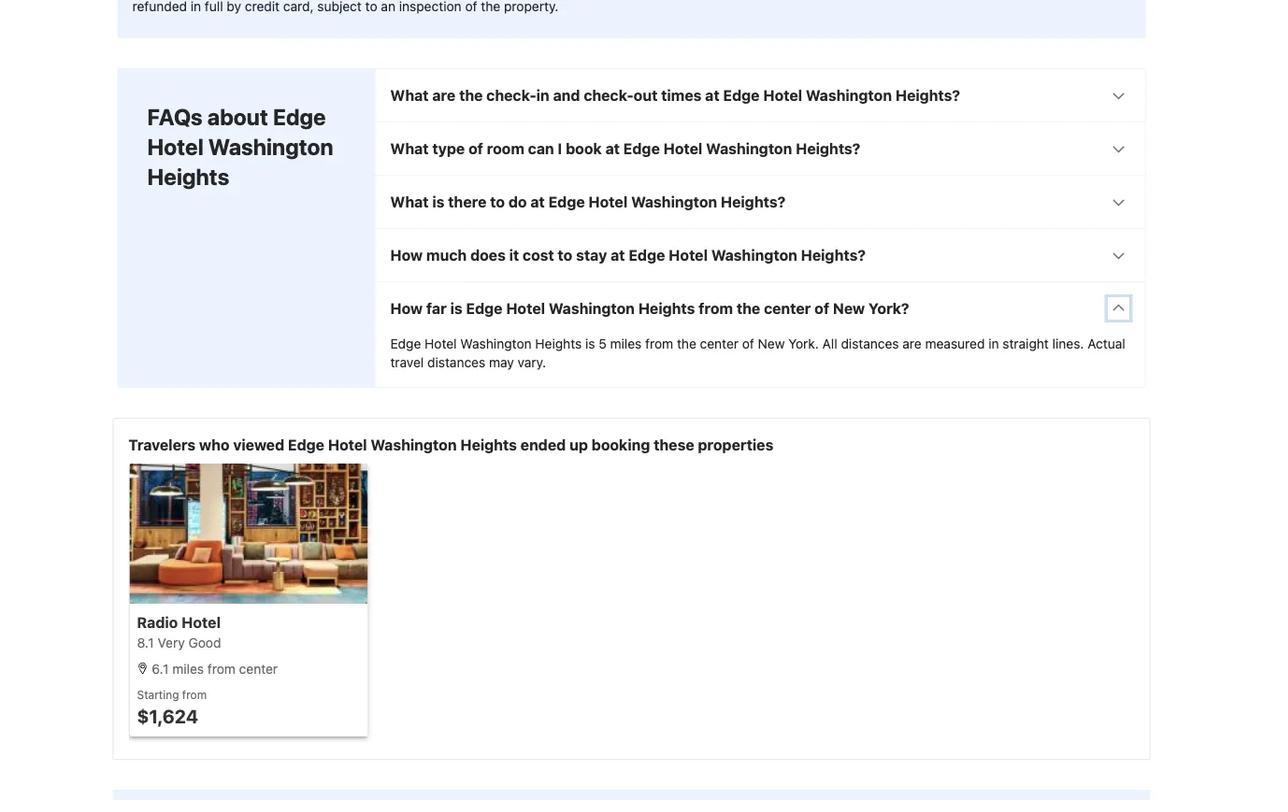 Task type: locate. For each thing, give the bounding box(es) containing it.
to left "do"
[[490, 193, 505, 211]]

edge inside faqs about edge hotel washington heights
[[273, 104, 326, 130]]

0 vertical spatial is
[[432, 193, 445, 211]]

are
[[432, 87, 456, 104], [903, 336, 922, 352]]

starting from $1,624
[[137, 688, 207, 727]]

how much does it cost to stay at edge hotel washington heights? button
[[376, 229, 1145, 282]]

in left straight
[[989, 336, 999, 352]]

1 horizontal spatial distances
[[841, 336, 899, 352]]

check- right and
[[584, 87, 634, 104]]

0 horizontal spatial distances
[[428, 355, 486, 370]]

is left there
[[432, 193, 445, 211]]

from inside dropdown button
[[699, 300, 733, 318]]

0 horizontal spatial the
[[459, 87, 483, 104]]

are up type
[[432, 87, 456, 104]]

2 horizontal spatial center
[[764, 300, 811, 318]]

how for how much does it cost to stay at edge hotel washington heights?
[[390, 246, 423, 264]]

1 horizontal spatial are
[[903, 336, 922, 352]]

what for what are the check-in and check-out times at edge hotel washington heights?
[[390, 87, 429, 104]]

does
[[471, 246, 506, 264]]

new for york?
[[833, 300, 865, 318]]

the for is
[[677, 336, 697, 352]]

miles right 6.1
[[172, 662, 204, 677]]

center
[[764, 300, 811, 318], [700, 336, 739, 352], [239, 662, 278, 677]]

0 vertical spatial miles
[[610, 336, 642, 352]]

hotel up how far is edge hotel washington heights from the center of new york?
[[669, 246, 708, 264]]

is
[[432, 193, 445, 211], [450, 300, 463, 318], [586, 336, 595, 352]]

type
[[432, 140, 465, 158]]

from down the 6.1 miles from center
[[182, 688, 207, 702]]

heights down the how much does it cost to stay at edge hotel washington heights?
[[639, 300, 695, 318]]

actual
[[1088, 336, 1126, 352]]

at right book
[[606, 140, 620, 158]]

hotel inside how far is edge hotel washington heights from the center of new york? dropdown button
[[506, 300, 545, 318]]

0 vertical spatial the
[[459, 87, 483, 104]]

edge inside 'dropdown button'
[[624, 140, 660, 158]]

center inside dropdown button
[[764, 300, 811, 318]]

heights up vary.
[[535, 336, 582, 352]]

distances left may
[[428, 355, 486, 370]]

at
[[705, 87, 720, 104], [606, 140, 620, 158], [531, 193, 545, 211], [611, 246, 625, 264]]

1 vertical spatial miles
[[172, 662, 204, 677]]

can
[[528, 140, 554, 158]]

heights inside faqs about edge hotel washington heights
[[147, 164, 229, 190]]

in left and
[[537, 87, 550, 104]]

center inside edge hotel washington heights is 5 miles from the center of new york. all distances are measured in straight lines. actual travel distances may vary.
[[700, 336, 739, 352]]

0 vertical spatial how
[[390, 246, 423, 264]]

edge up how far is edge hotel washington heights from the center of new york?
[[629, 246, 665, 264]]

to left stay
[[558, 246, 573, 264]]

0 vertical spatial are
[[432, 87, 456, 104]]

in inside edge hotel washington heights is 5 miles from the center of new york. all distances are measured in straight lines. actual travel distances may vary.
[[989, 336, 999, 352]]

6.1
[[152, 662, 169, 677]]

washington inside 'dropdown button'
[[706, 140, 793, 158]]

0 horizontal spatial check-
[[487, 87, 537, 104]]

is left 5
[[586, 336, 595, 352]]

hotel up 'what type of room can i book at edge hotel washington heights?' 'dropdown button'
[[764, 87, 803, 104]]

hotel up good
[[182, 614, 221, 632]]

miles right 5
[[610, 336, 642, 352]]

hotel down far
[[425, 336, 457, 352]]

0 vertical spatial what
[[390, 87, 429, 104]]

to
[[490, 193, 505, 211], [558, 246, 573, 264]]

0 horizontal spatial of
[[469, 140, 483, 158]]

new left york.
[[758, 336, 785, 352]]

1 vertical spatial the
[[737, 300, 761, 318]]

heights down the faqs
[[147, 164, 229, 190]]

1 vertical spatial new
[[758, 336, 785, 352]]

new inside edge hotel washington heights is 5 miles from the center of new york. all distances are measured in straight lines. actual travel distances may vary.
[[758, 336, 785, 352]]

at inside 'dropdown button'
[[606, 140, 620, 158]]

0 horizontal spatial miles
[[172, 662, 204, 677]]

1 vertical spatial of
[[815, 300, 830, 318]]

washington
[[806, 87, 892, 104], [208, 134, 333, 160], [706, 140, 793, 158], [631, 193, 718, 211], [712, 246, 798, 264], [549, 300, 635, 318], [461, 336, 532, 352], [371, 436, 457, 454]]

from up edge hotel washington heights is 5 miles from the center of new york. all distances are measured in straight lines. actual travel distances may vary.
[[699, 300, 733, 318]]

the down how far is edge hotel washington heights from the center of new york?
[[677, 336, 697, 352]]

are inside edge hotel washington heights is 5 miles from the center of new york. all distances are measured in straight lines. actual travel distances may vary.
[[903, 336, 922, 352]]

are down "york?"
[[903, 336, 922, 352]]

2 vertical spatial what
[[390, 193, 429, 211]]

is right far
[[450, 300, 463, 318]]

up
[[570, 436, 588, 454]]

check- up room at the left of the page
[[487, 87, 537, 104]]

hotel down times
[[664, 140, 703, 158]]

from
[[699, 300, 733, 318], [645, 336, 674, 352], [207, 662, 236, 677], [182, 688, 207, 702]]

from inside edge hotel washington heights is 5 miles from the center of new york. all distances are measured in straight lines. actual travel distances may vary.
[[645, 336, 674, 352]]

2 horizontal spatial of
[[815, 300, 830, 318]]

of inside 'dropdown button'
[[469, 140, 483, 158]]

1 vertical spatial distances
[[428, 355, 486, 370]]

0 vertical spatial in
[[537, 87, 550, 104]]

of down how far is edge hotel washington heights from the center of new york? dropdown button
[[742, 336, 755, 352]]

faqs about edge hotel washington heights
[[147, 104, 333, 190]]

0 vertical spatial to
[[490, 193, 505, 211]]

stay
[[576, 246, 607, 264]]

what
[[390, 87, 429, 104], [390, 140, 429, 158], [390, 193, 429, 211]]

what are the check-in and check-out times at edge hotel washington heights? button
[[376, 69, 1145, 122]]

0 vertical spatial of
[[469, 140, 483, 158]]

how much does it cost to stay at edge hotel washington heights?
[[390, 246, 866, 264]]

6.1 miles from center
[[148, 662, 278, 677]]

who
[[199, 436, 230, 454]]

0 vertical spatial new
[[833, 300, 865, 318]]

how far is edge hotel washington heights from the center of new york? button
[[376, 283, 1145, 335]]

1 horizontal spatial center
[[700, 336, 739, 352]]

edge right about
[[273, 104, 326, 130]]

1 vertical spatial are
[[903, 336, 922, 352]]

how
[[390, 246, 423, 264], [390, 300, 423, 318]]

new left "york?"
[[833, 300, 865, 318]]

5
[[599, 336, 607, 352]]

0 horizontal spatial in
[[537, 87, 550, 104]]

these
[[654, 436, 695, 454]]

1 what from the top
[[390, 87, 429, 104]]

of up all
[[815, 300, 830, 318]]

hotel up vary.
[[506, 300, 545, 318]]

heights inside edge hotel washington heights is 5 miles from the center of new york. all distances are measured in straight lines. actual travel distances may vary.
[[535, 336, 582, 352]]

0 horizontal spatial are
[[432, 87, 456, 104]]

2 vertical spatial is
[[586, 336, 595, 352]]

measured
[[926, 336, 985, 352]]

distances
[[841, 336, 899, 352], [428, 355, 486, 370]]

2 how from the top
[[390, 300, 423, 318]]

0 vertical spatial center
[[764, 300, 811, 318]]

1 horizontal spatial new
[[833, 300, 865, 318]]

edge up travel
[[390, 336, 421, 352]]

hotel down the faqs
[[147, 134, 204, 160]]

i
[[558, 140, 562, 158]]

2 vertical spatial the
[[677, 336, 697, 352]]

the up type
[[459, 87, 483, 104]]

edge right "do"
[[549, 193, 585, 211]]

new
[[833, 300, 865, 318], [758, 336, 785, 352]]

hotel up stay
[[589, 193, 628, 211]]

1 vertical spatial in
[[989, 336, 999, 352]]

hotel inside what are the check-in and check-out times at edge hotel washington heights? dropdown button
[[764, 87, 803, 104]]

1 horizontal spatial in
[[989, 336, 999, 352]]

at right stay
[[611, 246, 625, 264]]

straight
[[1003, 336, 1049, 352]]

the up edge hotel washington heights is 5 miles from the center of new york. all distances are measured in straight lines. actual travel distances may vary.
[[737, 300, 761, 318]]

2 what from the top
[[390, 140, 429, 158]]

1 horizontal spatial check-
[[584, 87, 634, 104]]

what for what type of room can i book at edge hotel washington heights?
[[390, 140, 429, 158]]

hotel inside edge hotel washington heights is 5 miles from the center of new york. all distances are measured in straight lines. actual travel distances may vary.
[[425, 336, 457, 352]]

3 what from the top
[[390, 193, 429, 211]]

1 horizontal spatial miles
[[610, 336, 642, 352]]

properties
[[698, 436, 774, 454]]

new inside dropdown button
[[833, 300, 865, 318]]

8.1 very
[[137, 636, 185, 651]]

new for york.
[[758, 336, 785, 352]]

the
[[459, 87, 483, 104], [737, 300, 761, 318], [677, 336, 697, 352]]

what for what is there to do at edge hotel washington heights?
[[390, 193, 429, 211]]

1 vertical spatial what
[[390, 140, 429, 158]]

what is there to do at edge hotel washington heights?
[[390, 193, 786, 211]]

what type of room can i book at edge hotel washington heights? button
[[376, 123, 1145, 175]]

it
[[509, 246, 519, 264]]

what are the check-in and check-out times at edge hotel washington heights?
[[390, 87, 961, 104]]

$1,624
[[137, 705, 198, 727]]

travelers who viewed edge hotel washington heights ended up booking these properties
[[129, 436, 774, 454]]

heights
[[147, 164, 229, 190], [639, 300, 695, 318], [535, 336, 582, 352], [460, 436, 517, 454]]

distances down "york?"
[[841, 336, 899, 352]]

2 vertical spatial of
[[742, 336, 755, 352]]

do
[[509, 193, 527, 211]]

1 vertical spatial how
[[390, 300, 423, 318]]

in
[[537, 87, 550, 104], [989, 336, 999, 352]]

about
[[207, 104, 268, 130]]

the inside how far is edge hotel washington heights from the center of new york? dropdown button
[[737, 300, 761, 318]]

lines.
[[1053, 336, 1084, 352]]

what inside 'dropdown button'
[[390, 140, 429, 158]]

the inside edge hotel washington heights is 5 miles from the center of new york. all distances are measured in straight lines. actual travel distances may vary.
[[677, 336, 697, 352]]

hotel inside 'what type of room can i book at edge hotel washington heights?' 'dropdown button'
[[664, 140, 703, 158]]

all
[[823, 336, 838, 352]]

0 horizontal spatial to
[[490, 193, 505, 211]]

hotel
[[764, 87, 803, 104], [147, 134, 204, 160], [664, 140, 703, 158], [589, 193, 628, 211], [669, 246, 708, 264], [506, 300, 545, 318], [425, 336, 457, 352], [328, 436, 367, 454], [182, 614, 221, 632]]

heights?
[[896, 87, 961, 104], [796, 140, 861, 158], [721, 193, 786, 211], [801, 246, 866, 264]]

of right type
[[469, 140, 483, 158]]

1 horizontal spatial the
[[677, 336, 697, 352]]

1 vertical spatial center
[[700, 336, 739, 352]]

2 horizontal spatial is
[[586, 336, 595, 352]]

edge down out
[[624, 140, 660, 158]]

how left much
[[390, 246, 423, 264]]

how left far
[[390, 300, 423, 318]]

far
[[427, 300, 447, 318]]

check-
[[487, 87, 537, 104], [584, 87, 634, 104]]

1 horizontal spatial of
[[742, 336, 755, 352]]

0 vertical spatial distances
[[841, 336, 899, 352]]

2 horizontal spatial the
[[737, 300, 761, 318]]

2 vertical spatial center
[[239, 662, 278, 677]]

vary.
[[518, 355, 546, 370]]

1 how from the top
[[390, 246, 423, 264]]

0 horizontal spatial new
[[758, 336, 785, 352]]

miles
[[610, 336, 642, 352], [172, 662, 204, 677]]

of inside dropdown button
[[815, 300, 830, 318]]

of
[[469, 140, 483, 158], [815, 300, 830, 318], [742, 336, 755, 352]]

may
[[489, 355, 514, 370]]

heights? inside 'dropdown button'
[[796, 140, 861, 158]]

1 vertical spatial is
[[450, 300, 463, 318]]

from down how far is edge hotel washington heights from the center of new york?
[[645, 336, 674, 352]]

of inside edge hotel washington heights is 5 miles from the center of new york. all distances are measured in straight lines. actual travel distances may vary.
[[742, 336, 755, 352]]

washington inside edge hotel washington heights is 5 miles from the center of new york. all distances are measured in straight lines. actual travel distances may vary.
[[461, 336, 532, 352]]

edge
[[723, 87, 760, 104], [273, 104, 326, 130], [624, 140, 660, 158], [549, 193, 585, 211], [629, 246, 665, 264], [466, 300, 503, 318], [390, 336, 421, 352], [288, 436, 325, 454]]

1 horizontal spatial to
[[558, 246, 573, 264]]



Task type: vqa. For each thing, say whether or not it's contained in the screenshot.
destinations
no



Task type: describe. For each thing, give the bounding box(es) containing it.
there
[[448, 193, 487, 211]]

hotel right viewed
[[328, 436, 367, 454]]

1 vertical spatial to
[[558, 246, 573, 264]]

center for york?
[[764, 300, 811, 318]]

1 horizontal spatial is
[[450, 300, 463, 318]]

heights left ended
[[460, 436, 517, 454]]

of for washington
[[815, 300, 830, 318]]

ended
[[521, 436, 566, 454]]

from down good
[[207, 662, 236, 677]]

1 check- from the left
[[487, 87, 537, 104]]

at right times
[[705, 87, 720, 104]]

cost
[[523, 246, 554, 264]]

edge right viewed
[[288, 436, 325, 454]]

edge up 'what type of room can i book at edge hotel washington heights?' 'dropdown button'
[[723, 87, 760, 104]]

miles inside edge hotel washington heights is 5 miles from the center of new york. all distances are measured in straight lines. actual travel distances may vary.
[[610, 336, 642, 352]]

what type of room can i book at edge hotel washington heights?
[[390, 140, 861, 158]]

in inside dropdown button
[[537, 87, 550, 104]]

the inside what are the check-in and check-out times at edge hotel washington heights? dropdown button
[[459, 87, 483, 104]]

from inside starting from $1,624
[[182, 688, 207, 702]]

travel
[[390, 355, 424, 370]]

how for how far is edge hotel washington heights from the center of new york?
[[390, 300, 423, 318]]

0 horizontal spatial is
[[432, 193, 445, 211]]

are inside dropdown button
[[432, 87, 456, 104]]

hotel inside how much does it cost to stay at edge hotel washington heights? dropdown button
[[669, 246, 708, 264]]

hotel inside faqs about edge hotel washington heights
[[147, 134, 204, 160]]

edge inside edge hotel washington heights is 5 miles from the center of new york. all distances are measured in straight lines. actual travel distances may vary.
[[390, 336, 421, 352]]

what is there to do at edge hotel washington heights? button
[[376, 176, 1145, 228]]

and
[[553, 87, 580, 104]]

washington inside faqs about edge hotel washington heights
[[208, 134, 333, 160]]

out
[[634, 87, 658, 104]]

radio
[[137, 614, 178, 632]]

viewed
[[233, 436, 284, 454]]

at right "do"
[[531, 193, 545, 211]]

book
[[566, 140, 602, 158]]

times
[[661, 87, 702, 104]]

0 horizontal spatial center
[[239, 662, 278, 677]]

hotel inside radio hotel 8.1 very good
[[182, 614, 221, 632]]

center for york.
[[700, 336, 739, 352]]

radio hotel 8.1 very good
[[137, 614, 221, 651]]

heights inside dropdown button
[[639, 300, 695, 318]]

2 check- from the left
[[584, 87, 634, 104]]

york.
[[789, 336, 819, 352]]

of for 5
[[742, 336, 755, 352]]

how far is edge hotel washington heights from the center of new york?
[[390, 300, 910, 318]]

york?
[[869, 300, 910, 318]]

faqs
[[147, 104, 203, 130]]

booking
[[592, 436, 650, 454]]

room
[[487, 140, 525, 158]]

good
[[188, 636, 221, 651]]

accordion control element
[[375, 68, 1146, 388]]

much
[[427, 246, 467, 264]]

the for hotel
[[737, 300, 761, 318]]

is inside edge hotel washington heights is 5 miles from the center of new york. all distances are measured in straight lines. actual travel distances may vary.
[[586, 336, 595, 352]]

edge right far
[[466, 300, 503, 318]]

travelers
[[129, 436, 196, 454]]

hotel inside what is there to do at edge hotel washington heights? dropdown button
[[589, 193, 628, 211]]

edge hotel washington heights is 5 miles from the center of new york. all distances are measured in straight lines. actual travel distances may vary.
[[390, 336, 1126, 370]]

starting
[[137, 688, 179, 702]]



